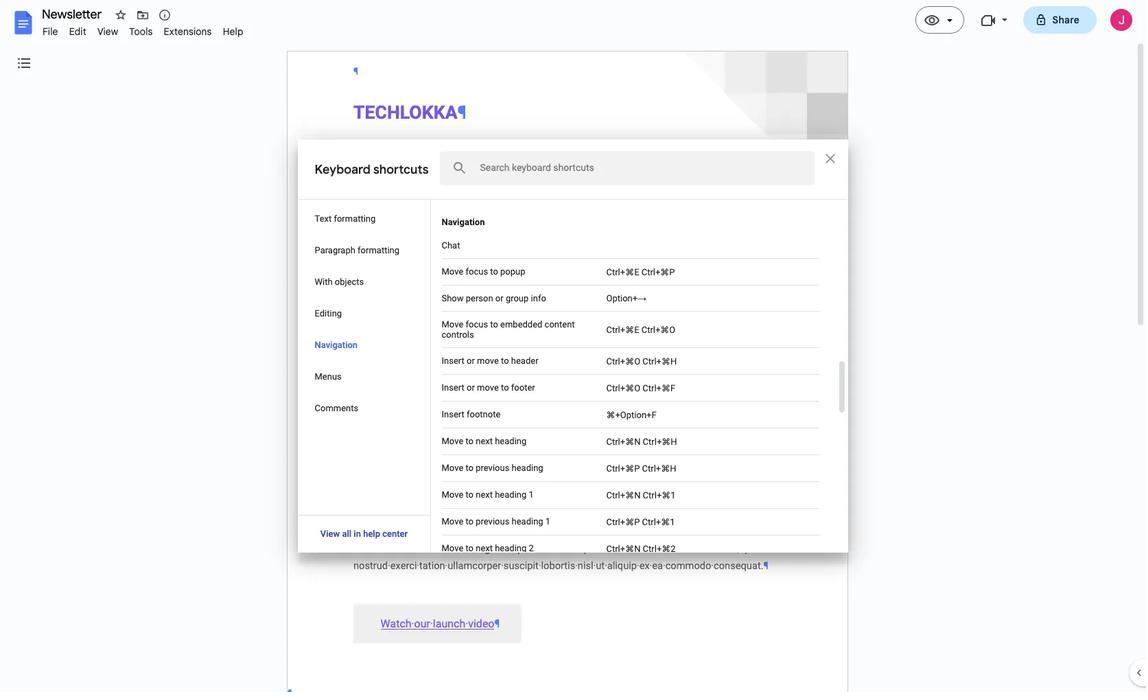 Task type: describe. For each thing, give the bounding box(es) containing it.
heading for move to previous heading
[[512, 463, 544, 473]]

0 vertical spatial navigation
[[442, 217, 485, 227]]

move to next heading 2
[[442, 543, 534, 553]]

heading for move to next heading 2
[[496, 543, 527, 553]]

ctrl+⌘h for ctrl+⌘o ctrl+⌘h
[[643, 356, 678, 367]]

text
[[315, 214, 332, 224]]

extensions menu item
[[158, 23, 217, 40]]

search image
[[452, 160, 468, 176]]

navigation menu list box
[[299, 200, 431, 515]]

tools
[[129, 25, 153, 38]]

info
[[531, 293, 547, 303]]

insert or move to header
[[442, 356, 539, 366]]

center
[[383, 529, 408, 539]]

move for move to next heading 2
[[442, 543, 464, 553]]

heading for move to previous heading 1
[[512, 516, 544, 527]]

insert or move to footer
[[442, 382, 536, 393]]

footnote
[[467, 409, 501, 420]]

ctrl+⌘o for ctrl+⌘f
[[607, 383, 641, 393]]

editing option
[[299, 297, 431, 329]]

keyboard
[[315, 162, 371, 177]]

file
[[43, 25, 58, 38]]

ctrl+⌘1 for ctrl+⌘n ctrl+⌘1
[[643, 490, 676, 501]]

show person or group info
[[442, 293, 547, 303]]

view all in help center link
[[310, 523, 419, 545]]

ctrl+⌘o ctrl+⌘h
[[607, 356, 678, 367]]

comments
[[315, 403, 359, 413]]

ctrl+⌘h for ctrl+⌘p ctrl+⌘h
[[643, 463, 677, 474]]

all
[[343, 529, 352, 539]]

move for move to next heading 1
[[442, 490, 464, 500]]

extensions
[[164, 25, 212, 38]]

help menu item
[[217, 23, 249, 40]]

previous for move to previous heading
[[476, 463, 510, 473]]

ctrl+⌘o ctrl+⌘f element
[[607, 383, 676, 393]]

footer
[[512, 382, 536, 393]]

insert for insert or move to footer
[[442, 382, 465, 393]]

help
[[223, 25, 243, 38]]

view menu item
[[92, 23, 124, 40]]

next for move to next heading
[[476, 436, 493, 446]]

ctrl+⌘e ctrl+⌘p element
[[607, 267, 676, 277]]

insert for insert or move to header
[[442, 356, 465, 366]]

move for header
[[478, 356, 499, 366]]

ctrl+⌘o for ctrl+⌘h
[[607, 356, 641, 367]]

menus option
[[299, 360, 431, 392]]

formatting for paragraph formatting
[[358, 245, 400, 255]]

newsletter
[[42, 7, 102, 22]]

content
[[545, 319, 575, 330]]

view all in help center
[[321, 529, 408, 539]]

next for move to next heading 2
[[476, 543, 493, 553]]

ctrl+⌘f
[[643, 383, 676, 393]]

1 for move to previous heading 1
[[546, 516, 551, 527]]

focus for embedded
[[466, 319, 489, 330]]

move for footer
[[478, 382, 499, 393]]

2
[[529, 543, 534, 553]]

ctrl+⌘p for ctrl+⌘p ctrl+⌘h
[[607, 463, 641, 474]]

to down the move to previous heading
[[466, 490, 474, 500]]

ctrl+⌘e for ctrl+⌘e ctrl+⌘o
[[607, 325, 640, 335]]

person
[[466, 293, 494, 303]]

insert for insert footnote
[[442, 409, 465, 420]]

ctrl+⌘n for ctrl+⌘n ctrl+⌘h
[[607, 437, 641, 447]]

to left footer
[[502, 382, 510, 393]]

with objects
[[315, 277, 364, 287]]

text formatting
[[315, 214, 376, 224]]

tools menu item
[[124, 23, 158, 40]]

formatting for text formatting
[[334, 214, 376, 224]]

embedded
[[501, 319, 543, 330]]

ctrl+⌘e ctrl+⌘p
[[607, 267, 676, 277]]

ctrl+⌘n for ctrl+⌘n ctrl+⌘1
[[607, 490, 641, 501]]

header
[[512, 356, 539, 366]]

controls
[[442, 330, 475, 340]]

navigation option
[[299, 329, 431, 360]]

with
[[315, 277, 333, 287]]

1 for move to next heading 1
[[529, 490, 534, 500]]

shortcuts
[[374, 162, 429, 177]]

or for header
[[467, 356, 475, 366]]

move to next heading 1
[[442, 490, 534, 500]]

close image
[[826, 154, 836, 163]]



Task type: vqa. For each thing, say whether or not it's contained in the screenshot.


Task type: locate. For each thing, give the bounding box(es) containing it.
share button
[[1023, 6, 1097, 34]]

previous
[[476, 463, 510, 473], [476, 516, 510, 527]]

3 move from the top
[[442, 436, 464, 446]]

heading left 2
[[496, 543, 527, 553]]

ctrl+⌘n ctrl+⌘h
[[607, 437, 678, 447]]

0 vertical spatial focus
[[466, 266, 489, 277]]

1 vertical spatial ctrl+⌘p
[[607, 463, 641, 474]]

ctrl+⌘h
[[643, 356, 678, 367], [643, 437, 678, 447], [643, 463, 677, 474]]

ctrl+⌘1 down ctrl+⌘p ctrl+⌘h
[[643, 490, 676, 501]]

newsletter element
[[37, 5, 1147, 27]]

1 vertical spatial move
[[478, 382, 499, 393]]

0 vertical spatial 1
[[529, 490, 534, 500]]

ctrl+⌘n ctrl+⌘1
[[607, 490, 676, 501]]

next
[[476, 436, 493, 446], [476, 490, 493, 500], [476, 543, 493, 553]]

move down chat
[[442, 266, 464, 277]]

1 horizontal spatial navigation
[[442, 217, 485, 227]]

⌘+option+f
[[607, 410, 657, 420]]

move for move focus to embedded content controls
[[442, 319, 464, 330]]

ctrl+⌘h up ctrl+⌘f at the right bottom of page
[[643, 356, 678, 367]]

ctrl+⌘p ctrl+⌘h element
[[607, 463, 677, 474]]

move focus to popup
[[442, 266, 526, 277]]

heading up 2
[[512, 516, 544, 527]]

0 vertical spatial view
[[97, 25, 118, 38]]

heading
[[496, 436, 527, 446], [512, 463, 544, 473], [496, 490, 527, 500], [512, 516, 544, 527], [496, 543, 527, 553]]

1 vertical spatial or
[[467, 356, 475, 366]]

view for view all in help center
[[321, 529, 340, 539]]

1 next from the top
[[476, 436, 493, 446]]

edit menu item
[[64, 23, 92, 40]]

ctrl+⌘n ctrl+⌘1 element
[[607, 490, 676, 501]]

move down "move to next heading"
[[442, 463, 464, 473]]

chat
[[442, 240, 461, 251]]

ctrl+⌘p
[[642, 267, 676, 277], [607, 463, 641, 474], [607, 517, 641, 527]]

ctrl+⌘n ctrl+⌘h element
[[607, 437, 678, 447]]

navigation inside navigation option
[[315, 340, 358, 350]]

ctrl+⌘p ctrl+⌘1 element
[[607, 517, 676, 527]]

7 move from the top
[[442, 543, 464, 553]]

ctrl+⌘1
[[643, 490, 676, 501], [643, 517, 676, 527]]

or left group at the top left of page
[[496, 293, 504, 303]]

to inside move focus to embedded content controls
[[491, 319, 499, 330]]

3 next from the top
[[476, 543, 493, 553]]

ctrl+⌘e ctrl+⌘o element
[[607, 325, 676, 335]]

1 vertical spatial ctrl+⌘n
[[607, 490, 641, 501]]

2 ctrl+⌘e from the top
[[607, 325, 640, 335]]

to down show person or group info
[[491, 319, 499, 330]]

edit
[[69, 25, 86, 38]]

insert footnote
[[442, 409, 501, 420]]

1 vertical spatial previous
[[476, 516, 510, 527]]

0 vertical spatial previous
[[476, 463, 510, 473]]

1 ctrl+⌘e from the top
[[607, 267, 640, 277]]

editing
[[315, 308, 342, 319]]

to
[[491, 266, 499, 277], [491, 319, 499, 330], [502, 356, 510, 366], [502, 382, 510, 393], [466, 436, 474, 446], [466, 463, 474, 473], [466, 490, 474, 500], [466, 516, 474, 527], [466, 543, 474, 553]]

ctrl+⌘o up ctrl+⌘o ctrl+⌘f
[[607, 356, 641, 367]]

move focus to embedded content controls
[[442, 319, 575, 340]]

2 vertical spatial ctrl+⌘h
[[643, 463, 677, 474]]

heading up move to next heading 1
[[512, 463, 544, 473]]

1 horizontal spatial view
[[321, 529, 340, 539]]

move for move to next heading
[[442, 436, 464, 446]]

menu bar banner
[[0, 0, 1147, 692]]

option+right element
[[607, 293, 647, 303]]

2 next from the top
[[476, 490, 493, 500]]

2 vertical spatial next
[[476, 543, 493, 553]]

0 vertical spatial ctrl+⌘n
[[607, 437, 641, 447]]

3 insert from the top
[[442, 409, 465, 420]]

focus up person
[[466, 266, 489, 277]]

or up insert footnote
[[467, 382, 475, 393]]

navigation up chat
[[442, 217, 485, 227]]

ctrl+⌘n down "⌘+option+f" element
[[607, 437, 641, 447]]

ctrl+⌘1 up the ctrl+⌘2 at bottom
[[643, 517, 676, 527]]

view inside menu item
[[97, 25, 118, 38]]

next for move to next heading 1
[[476, 490, 493, 500]]

ctrl+⌘o ctrl+⌘h element
[[607, 356, 678, 367]]

objects
[[335, 277, 364, 287]]

show
[[442, 293, 464, 303]]

text formatting option
[[299, 203, 431, 234]]

2 vertical spatial ctrl+⌘p
[[607, 517, 641, 527]]

1 move from the top
[[442, 266, 464, 277]]

to down insert footnote
[[466, 436, 474, 446]]

popup
[[501, 266, 526, 277]]

ctrl+⌘n ctrl+⌘2
[[607, 544, 676, 554]]

2 vertical spatial or
[[467, 382, 475, 393]]

view left all
[[321, 529, 340, 539]]

3 ctrl+⌘n from the top
[[607, 544, 641, 554]]

1 vertical spatial insert
[[442, 382, 465, 393]]

paragraph formatting
[[315, 245, 400, 255]]

focus for popup
[[466, 266, 489, 277]]

ctrl+⌘n up ctrl+⌘p ctrl+⌘1 element
[[607, 490, 641, 501]]

heading up the move to previous heading
[[496, 436, 527, 446]]

ctrl+⌘n for ctrl+⌘n ctrl+⌘2
[[607, 544, 641, 554]]

help
[[364, 529, 381, 539]]

file menu item
[[37, 23, 64, 40]]

group
[[506, 293, 529, 303]]

next down the move to previous heading 1
[[476, 543, 493, 553]]

menu bar inside menu bar banner
[[37, 18, 249, 41]]

0 horizontal spatial view
[[97, 25, 118, 38]]

ctrl+⌘p ctrl+⌘h
[[607, 463, 677, 474]]

4 move from the top
[[442, 463, 464, 473]]

move
[[478, 356, 499, 366], [478, 382, 499, 393]]

navigation down the editing
[[315, 340, 358, 350]]

focus inside move focus to embedded content controls
[[466, 319, 489, 330]]

heading for move to next heading 1
[[496, 490, 527, 500]]

view
[[97, 25, 118, 38], [321, 529, 340, 539]]

2 vertical spatial ctrl+⌘n
[[607, 544, 641, 554]]

0 vertical spatial or
[[496, 293, 504, 303]]

next down footnote
[[476, 436, 493, 446]]

ctrl+⌘p up the ctrl+⌘n ctrl+⌘2 element
[[607, 517, 641, 527]]

previous up move to next heading 2
[[476, 516, 510, 527]]

Star checkbox
[[111, 5, 130, 25]]

1 previous from the top
[[476, 463, 510, 473]]

move down move to next heading 1
[[442, 516, 464, 527]]

menu bar containing file
[[37, 18, 249, 41]]

to down the move to previous heading 1
[[466, 543, 474, 553]]

paragraph
[[315, 245, 356, 255]]

1 vertical spatial ctrl+⌘e
[[607, 325, 640, 335]]

1 ctrl+⌘n from the top
[[607, 437, 641, 447]]

or for footer
[[467, 382, 475, 393]]

to up move to next heading 2
[[466, 516, 474, 527]]

0 vertical spatial ctrl+⌘h
[[643, 356, 678, 367]]

2 focus from the top
[[466, 319, 489, 330]]

ctrl+⌘n ctrl+⌘2 element
[[607, 544, 676, 554]]

ctrl+⌘h down ctrl+⌘n ctrl+⌘h
[[643, 463, 677, 474]]

navigation
[[442, 217, 485, 227], [315, 340, 358, 350]]

ctrl+⌘n
[[607, 437, 641, 447], [607, 490, 641, 501], [607, 544, 641, 554]]

to left header
[[502, 356, 510, 366]]

1 vertical spatial formatting
[[358, 245, 400, 255]]

application
[[0, 0, 1147, 692]]

1 vertical spatial navigation
[[315, 340, 358, 350]]

1 vertical spatial next
[[476, 490, 493, 500]]

move down the move to previous heading 1
[[442, 543, 464, 553]]

Search keyboard shortcuts text field
[[474, 152, 814, 183]]

0 vertical spatial ctrl+⌘e
[[607, 267, 640, 277]]

ctrl+⌘e ctrl+⌘o
[[607, 325, 676, 335]]

formatting inside text formatting option
[[334, 214, 376, 224]]

or
[[496, 293, 504, 303], [467, 356, 475, 366], [467, 382, 475, 393]]

move to next heading
[[442, 436, 527, 446]]

ctrl+⌘2
[[643, 544, 676, 554]]

comments option
[[299, 392, 431, 424]]

ctrl+⌘p up ctrl+⌘n ctrl+⌘1 element
[[607, 463, 641, 474]]

1
[[529, 490, 534, 500], [546, 516, 551, 527]]

0 vertical spatial move
[[478, 356, 499, 366]]

formatting inside the paragraph formatting option
[[358, 245, 400, 255]]

insert
[[442, 356, 465, 366], [442, 382, 465, 393], [442, 409, 465, 420]]

to left popup
[[491, 266, 499, 277]]

insert left footnote
[[442, 409, 465, 420]]

0 vertical spatial ctrl+⌘1
[[643, 490, 676, 501]]

move for move to previous heading 1
[[442, 516, 464, 527]]

2 insert from the top
[[442, 382, 465, 393]]

ctrl+⌘e for ctrl+⌘e ctrl+⌘p
[[607, 267, 640, 277]]

ctrl+⌘o
[[642, 325, 676, 335], [607, 356, 641, 367], [607, 383, 641, 393]]

share
[[1053, 14, 1080, 26]]

1 vertical spatial ctrl+⌘1
[[643, 517, 676, 527]]

ctrl+⌘n down ctrl+⌘p ctrl+⌘1
[[607, 544, 641, 554]]

move up insert or move to footer
[[478, 356, 499, 366]]

focus down person
[[466, 319, 489, 330]]

2 vertical spatial insert
[[442, 409, 465, 420]]

ctrl+⌘h for ctrl+⌘n ctrl+⌘h
[[643, 437, 678, 447]]

ctrl+⌘e down option+→
[[607, 325, 640, 335]]

move down the move to previous heading
[[442, 490, 464, 500]]

previous up move to next heading 1
[[476, 463, 510, 473]]

insert down "controls"
[[442, 356, 465, 366]]

menus
[[315, 371, 342, 382]]

view down 'star' checkbox
[[97, 25, 118, 38]]

2 vertical spatial ctrl+⌘o
[[607, 383, 641, 393]]

application containing newsletter
[[0, 0, 1147, 692]]

option+→
[[607, 293, 647, 303]]

⌘+option+f element
[[607, 410, 657, 420]]

ctrl+⌘o up "⌘+option+f" element
[[607, 383, 641, 393]]

ctrl+⌘1 for ctrl+⌘p ctrl+⌘1
[[643, 517, 676, 527]]

formatting
[[334, 214, 376, 224], [358, 245, 400, 255]]

move down show
[[442, 319, 464, 330]]

paragraph formatting option
[[299, 234, 431, 266]]

2 previous from the top
[[476, 516, 510, 527]]

move inside move focus to embedded content controls
[[442, 319, 464, 330]]

to down "move to next heading"
[[466, 463, 474, 473]]

1 vertical spatial 1
[[546, 516, 551, 527]]

move for move to previous heading
[[442, 463, 464, 473]]

0 vertical spatial ctrl+⌘o
[[642, 325, 676, 335]]

next down the move to previous heading
[[476, 490, 493, 500]]

move down insert footnote
[[442, 436, 464, 446]]

0 vertical spatial insert
[[442, 356, 465, 366]]

heading for move to next heading
[[496, 436, 527, 446]]

menu bar
[[37, 18, 249, 41]]

focus
[[466, 266, 489, 277], [466, 319, 489, 330]]

ctrl+⌘e up option+→
[[607, 267, 640, 277]]

keyboard shortcuts
[[315, 162, 429, 177]]

previous for move to previous heading 1
[[476, 516, 510, 527]]

move to previous heading
[[442, 463, 544, 473]]

1 horizontal spatial 1
[[546, 516, 551, 527]]

ctrl+⌘o ctrl+⌘f
[[607, 383, 676, 393]]

1 insert from the top
[[442, 356, 465, 366]]

1 vertical spatial view
[[321, 529, 340, 539]]

move
[[442, 266, 464, 277], [442, 319, 464, 330], [442, 436, 464, 446], [442, 463, 464, 473], [442, 490, 464, 500], [442, 516, 464, 527], [442, 543, 464, 553]]

in
[[354, 529, 361, 539]]

ctrl+⌘p ctrl+⌘1
[[607, 517, 676, 527]]

0 vertical spatial next
[[476, 436, 493, 446]]

heading up the move to previous heading 1
[[496, 490, 527, 500]]

move down insert or move to header
[[478, 382, 499, 393]]

0 horizontal spatial navigation
[[315, 340, 358, 350]]

insert up insert footnote
[[442, 382, 465, 393]]

ctrl+⌘p for ctrl+⌘p ctrl+⌘1
[[607, 517, 641, 527]]

1 move from the top
[[478, 356, 499, 366]]

move for move focus to popup
[[442, 266, 464, 277]]

view for view
[[97, 25, 118, 38]]

or down "controls"
[[467, 356, 475, 366]]

ctrl+⌘o up ctrl+⌘o ctrl+⌘h in the right of the page
[[642, 325, 676, 335]]

ctrl+⌘h up ctrl+⌘p ctrl+⌘h
[[643, 437, 678, 447]]

2 move from the top
[[478, 382, 499, 393]]

search element
[[452, 160, 468, 176]]

with objects option
[[299, 266, 431, 297]]

1 vertical spatial ctrl+⌘h
[[643, 437, 678, 447]]

formatting right "text"
[[334, 214, 376, 224]]

ctrl+⌘e
[[607, 267, 640, 277], [607, 325, 640, 335]]

ctrl+⌘p up option+→
[[642, 267, 676, 277]]

formatting up with objects option
[[358, 245, 400, 255]]

move to previous heading 1
[[442, 516, 551, 527]]

6 move from the top
[[442, 516, 464, 527]]

1 vertical spatial ctrl+⌘o
[[607, 356, 641, 367]]

1 focus from the top
[[466, 266, 489, 277]]

1 vertical spatial focus
[[466, 319, 489, 330]]

2 move from the top
[[442, 319, 464, 330]]

0 vertical spatial formatting
[[334, 214, 376, 224]]

2 ctrl+⌘n from the top
[[607, 490, 641, 501]]

0 vertical spatial ctrl+⌘p
[[642, 267, 676, 277]]

0 horizontal spatial 1
[[529, 490, 534, 500]]

5 move from the top
[[442, 490, 464, 500]]



